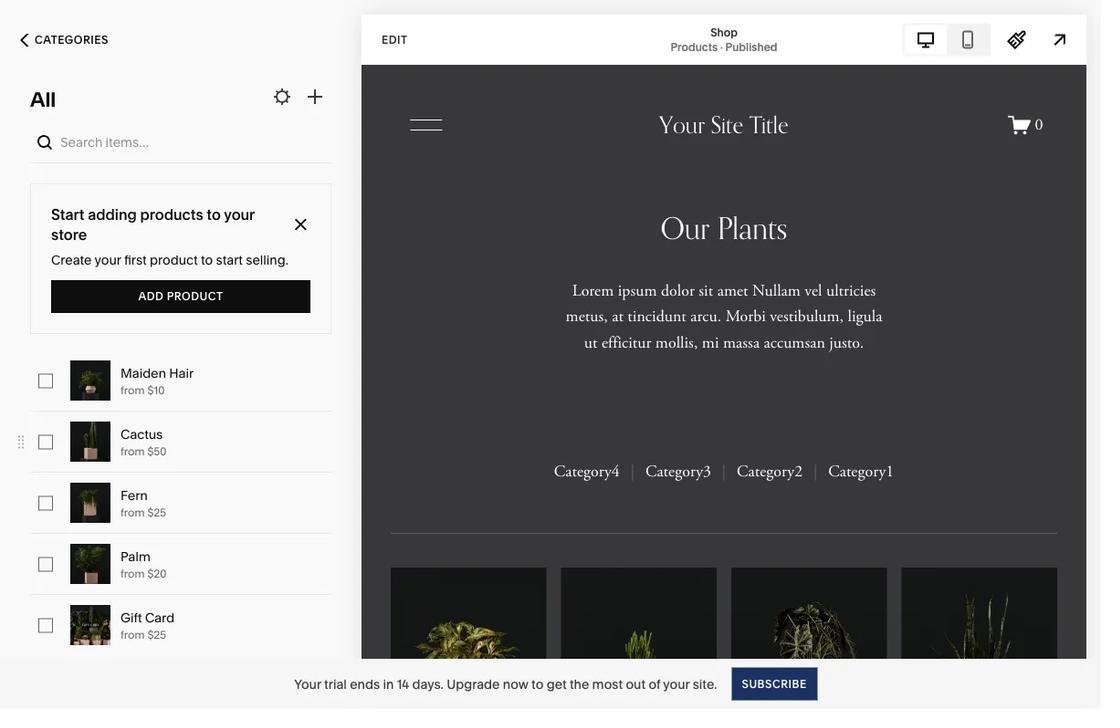 Task type: vqa. For each thing, say whether or not it's contained in the screenshot.
Website to the bottom
no



Task type: describe. For each thing, give the bounding box(es) containing it.
Search items… text field
[[60, 122, 327, 163]]

cactus
[[121, 427, 163, 442]]

$25 inside fern from $25
[[147, 506, 166, 520]]

product
[[150, 253, 198, 268]]

get
[[547, 677, 567, 692]]

most
[[592, 677, 623, 692]]

1 vertical spatial to
[[201, 253, 213, 268]]

subscribe
[[742, 678, 807, 691]]

products
[[140, 205, 203, 223]]

2 vertical spatial to
[[532, 677, 544, 692]]

in
[[383, 677, 394, 692]]

edit button
[[370, 23, 420, 57]]

shop products · published
[[671, 26, 778, 53]]

$25 inside gift card from $25
[[147, 629, 166, 642]]

of
[[649, 677, 661, 692]]

cactus from $50
[[121, 427, 167, 458]]

from inside gift card from $25
[[121, 629, 145, 642]]

categories
[[35, 33, 109, 47]]

from for cactus
[[121, 445, 145, 458]]

from for palm
[[121, 568, 145, 581]]

palm from $20
[[121, 549, 167, 581]]

subscribe button
[[732, 668, 817, 701]]

14
[[397, 677, 409, 692]]

add product button
[[51, 280, 311, 313]]

start adding products to your store
[[51, 205, 255, 243]]

adding
[[88, 205, 137, 223]]

grid grid
[[0, 351, 362, 657]]

fern
[[121, 488, 148, 504]]

$20
[[147, 568, 167, 581]]

palm
[[121, 549, 151, 565]]

published
[[726, 40, 778, 53]]

2 horizontal spatial your
[[663, 677, 690, 692]]

your
[[294, 677, 321, 692]]

start
[[216, 253, 243, 268]]



Task type: locate. For each thing, give the bounding box(es) containing it.
4 from from the top
[[121, 568, 145, 581]]

create
[[51, 253, 92, 268]]

5 from from the top
[[121, 629, 145, 642]]

from down cactus
[[121, 445, 145, 458]]

first
[[124, 253, 147, 268]]

$25 down "card" on the left bottom
[[147, 629, 166, 642]]

maiden hair from $10
[[121, 366, 194, 397]]

1 vertical spatial your
[[95, 253, 121, 268]]

$10
[[147, 384, 165, 397]]

add
[[138, 290, 164, 303]]

hair
[[169, 366, 194, 381]]

1 from from the top
[[121, 384, 145, 397]]

$50
[[147, 445, 167, 458]]

from inside fern from $25
[[121, 506, 145, 520]]

all
[[30, 87, 56, 112]]

gift card from $25
[[121, 611, 175, 642]]

the
[[570, 677, 589, 692]]

from inside maiden hair from $10
[[121, 384, 145, 397]]

site.
[[693, 677, 717, 692]]

your right of
[[663, 677, 690, 692]]

from for fern
[[121, 506, 145, 520]]

shop
[[711, 26, 738, 39]]

from down palm
[[121, 568, 145, 581]]

2 vertical spatial your
[[663, 677, 690, 692]]

out
[[626, 677, 646, 692]]

your
[[224, 205, 255, 223], [95, 253, 121, 268], [663, 677, 690, 692]]

to inside start adding products to your store
[[207, 205, 221, 223]]

to left "get"
[[532, 677, 544, 692]]

your up start
[[224, 205, 255, 223]]

from down maiden
[[121, 384, 145, 397]]

categories button
[[0, 20, 129, 60]]

trial
[[324, 677, 347, 692]]

selling.
[[246, 253, 288, 268]]

to left start
[[201, 253, 213, 268]]

tab list
[[905, 25, 989, 54]]

$25
[[147, 506, 166, 520], [147, 629, 166, 642]]

to
[[207, 205, 221, 223], [201, 253, 213, 268], [532, 677, 544, 692]]

3 from from the top
[[121, 506, 145, 520]]

1 $25 from the top
[[147, 506, 166, 520]]

ends
[[350, 677, 380, 692]]

edit
[[382, 33, 408, 46]]

2 $25 from the top
[[147, 629, 166, 642]]

store
[[51, 226, 87, 243]]

1 vertical spatial $25
[[147, 629, 166, 642]]

add product
[[138, 290, 223, 303]]

your trial ends in 14 days. upgrade now to get the most out of your site.
[[294, 677, 717, 692]]

from
[[121, 384, 145, 397], [121, 445, 145, 458], [121, 506, 145, 520], [121, 568, 145, 581], [121, 629, 145, 642]]

$25 down fern at the left of page
[[147, 506, 166, 520]]

fern from $25
[[121, 488, 166, 520]]

0 vertical spatial $25
[[147, 506, 166, 520]]

from down gift
[[121, 629, 145, 642]]

create your first product to start selling.
[[51, 253, 288, 268]]

gift
[[121, 611, 142, 626]]

days.
[[412, 677, 444, 692]]

·
[[720, 40, 723, 53]]

1 horizontal spatial your
[[224, 205, 255, 223]]

from down fern at the left of page
[[121, 506, 145, 520]]

from inside "cactus from $50"
[[121, 445, 145, 458]]

from inside palm from $20
[[121, 568, 145, 581]]

start
[[51, 205, 84, 223]]

0 vertical spatial your
[[224, 205, 255, 223]]

products
[[671, 40, 718, 53]]

your inside start adding products to your store
[[224, 205, 255, 223]]

maiden
[[121, 366, 166, 381]]

your left first
[[95, 253, 121, 268]]

product
[[167, 290, 223, 303]]

0 vertical spatial to
[[207, 205, 221, 223]]

to right products
[[207, 205, 221, 223]]

card
[[145, 611, 175, 626]]

upgrade
[[447, 677, 500, 692]]

2 from from the top
[[121, 445, 145, 458]]

0 horizontal spatial your
[[95, 253, 121, 268]]

now
[[503, 677, 529, 692]]



